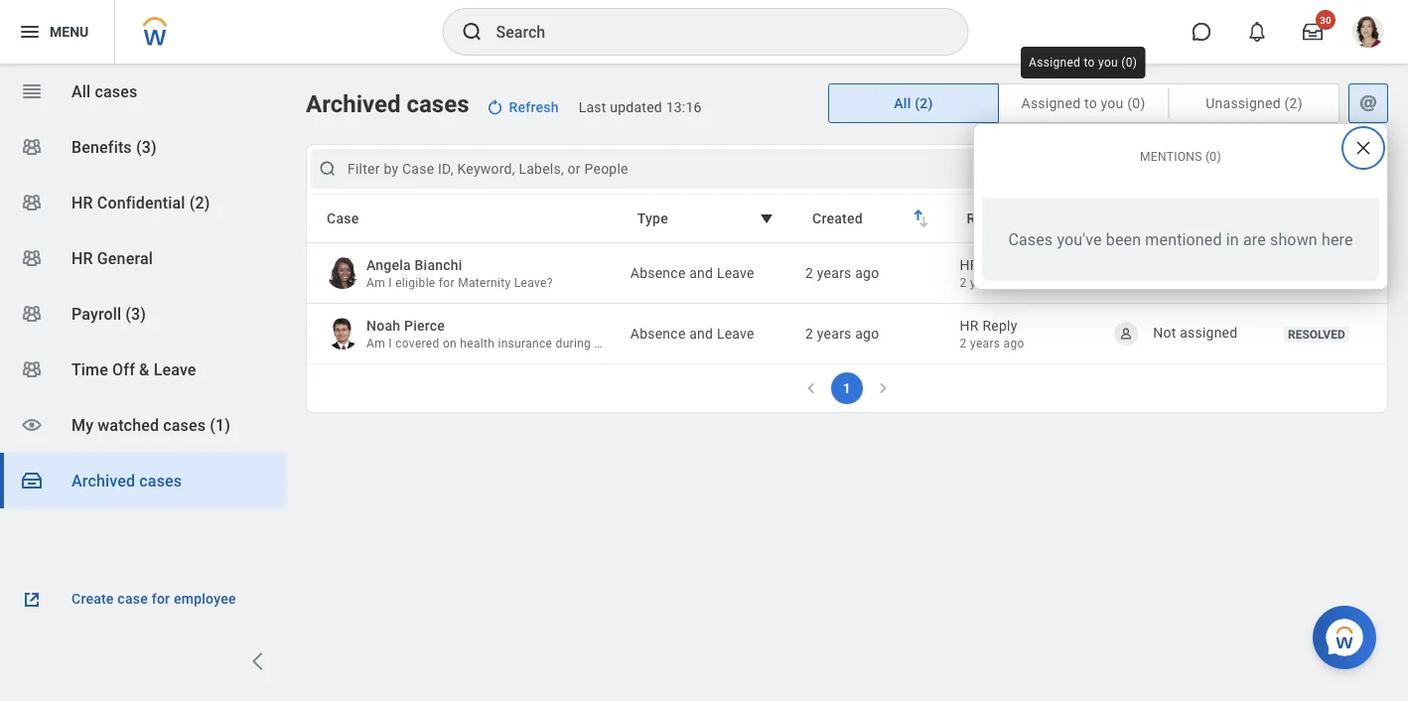 Task type: describe. For each thing, give the bounding box(es) containing it.
0 horizontal spatial archived cases
[[72, 471, 182, 490]]

user image for bianchi
[[1119, 266, 1134, 281]]

noah
[[367, 317, 400, 334]]

x image
[[1354, 138, 1374, 158]]

chevron right small image
[[873, 378, 893, 398]]

case
[[118, 590, 148, 607]]

last
[[579, 99, 606, 116]]

1 vertical spatial for
[[152, 590, 170, 607]]

absence for bianchi
[[630, 265, 686, 281]]

am i eligible for maternity leave? button
[[367, 275, 553, 291]]

refresh button
[[477, 91, 571, 123]]

(2) for unassigned (2)
[[1285, 95, 1303, 111]]

resolved for pierce
[[1288, 328, 1346, 341]]

unassigned
[[1206, 95, 1281, 111]]

are
[[1243, 230, 1266, 249]]

all for all (2)
[[894, 95, 911, 111]]

chevron right image
[[246, 650, 270, 673]]

contact card matrix manager image for hr confidential (2)
[[20, 191, 44, 215]]

cases inside archived cases link
[[139, 471, 182, 490]]

time off & leave link
[[0, 342, 286, 397]]

mentions (0)
[[1140, 150, 1222, 164]]

assigned for noah pierce
[[1180, 324, 1238, 341]]

cases left reset 'icon' on the left top of page
[[407, 90, 469, 118]]

create case for employee
[[72, 590, 236, 607]]

all (2)
[[894, 95, 933, 111]]

eligible
[[395, 276, 436, 290]]

notifications large image
[[1248, 22, 1267, 42]]

hr confidential (2) link
[[0, 175, 286, 230]]

contact card matrix manager image for time off & leave
[[20, 358, 44, 381]]

2 years ago for noah pierce
[[806, 325, 879, 342]]

(2) inside hr confidential (2) link
[[189, 193, 210, 212]]

menu banner
[[0, 0, 1408, 64]]

menu
[[50, 23, 89, 40]]

assigned to you (0) button
[[999, 84, 1168, 122]]

in
[[1226, 230, 1239, 249]]

action
[[1015, 210, 1057, 226]]

benefits
[[72, 138, 132, 156]]

not for bianchi
[[1153, 264, 1176, 280]]

resolved for bianchi
[[1288, 267, 1346, 281]]

contact card matrix manager image for payroll (3)
[[20, 302, 44, 326]]

all (2) tab panel
[[306, 144, 1389, 413]]

caret down image for recent action
[[1064, 207, 1088, 230]]

search image
[[460, 20, 484, 44]]

all (2) button
[[829, 84, 998, 122]]

absence and leave for noah pierce
[[630, 325, 755, 342]]

cases inside the all (2) tab panel
[[1330, 161, 1369, 177]]

reset image
[[485, 97, 505, 117]]

recent
[[967, 210, 1012, 226]]

bianchi
[[415, 257, 463, 273]]

leave?
[[514, 276, 553, 290]]

mentions
[[1140, 150, 1202, 164]]

13:16
[[666, 99, 702, 116]]

confidential
[[97, 193, 185, 212]]

leave inside list
[[154, 360, 196, 379]]

cases you've been mentioned in are shown here
[[1009, 230, 1353, 249]]

created
[[813, 210, 863, 226]]

you
[[1101, 95, 1124, 111]]

not assigned for noah pierce
[[1153, 324, 1238, 341]]

payroll (3)
[[72, 304, 146, 323]]

leave
[[604, 337, 634, 351]]

type button
[[625, 200, 792, 237]]

time off & leave
[[72, 360, 196, 379]]

chevron left small image
[[802, 378, 821, 398]]

2 cases
[[1318, 161, 1369, 177]]

1
[[843, 380, 851, 397]]

cases inside the "my watched cases (1)" link
[[163, 416, 206, 435]]

absence and leave for angela bianchi
[[630, 265, 755, 281]]

general
[[97, 249, 153, 268]]

case
[[327, 210, 359, 226]]

pierce
[[404, 317, 445, 334]]

search image
[[318, 159, 338, 179]]

maternity
[[458, 276, 511, 290]]

watched
[[98, 416, 159, 435]]

archived cases link
[[0, 453, 286, 509]]

contact card matrix manager image for benefits (3)
[[20, 135, 44, 159]]

menu button
[[0, 0, 114, 64]]

(3) for benefits (3)
[[136, 138, 157, 156]]

am for angela bianchi
[[367, 276, 385, 290]]

(1)
[[210, 416, 231, 435]]

30
[[1320, 14, 1332, 26]]

mentioned
[[1146, 230, 1222, 249]]

you've
[[1057, 230, 1102, 249]]

of
[[637, 337, 649, 351]]

grid view image
[[20, 79, 44, 103]]

hr general link
[[0, 230, 286, 286]]

recent action
[[967, 210, 1057, 226]]

health
[[460, 337, 495, 351]]

inbox image
[[20, 469, 44, 493]]

shown
[[1270, 230, 1318, 249]]

0 vertical spatial archived cases
[[306, 90, 469, 118]]

angela
[[367, 257, 411, 273]]

0 horizontal spatial archived
[[72, 471, 135, 490]]

1 horizontal spatial archived
[[306, 90, 401, 118]]

(0) inside dialog
[[1206, 150, 1222, 164]]

my watched cases (1) link
[[0, 397, 286, 453]]

my
[[72, 416, 93, 435]]



Task type: locate. For each thing, give the bounding box(es) containing it.
and right of
[[690, 325, 713, 342]]

2 caret down image from the left
[[1064, 207, 1088, 230]]

1 resolved from the top
[[1288, 267, 1346, 281]]

cases
[[95, 82, 137, 101], [407, 90, 469, 118], [163, 416, 206, 435], [139, 471, 182, 490]]

0 vertical spatial leave
[[717, 265, 755, 281]]

1 vertical spatial resolved
[[1288, 328, 1346, 341]]

created button
[[800, 200, 946, 237]]

benefits (3)
[[72, 138, 157, 156]]

cases down the action
[[1009, 230, 1053, 249]]

0 horizontal spatial (0)
[[1128, 95, 1146, 111]]

1 vertical spatial am
[[367, 337, 385, 351]]

recent action button
[[954, 200, 1101, 237]]

1 vertical spatial assigned
[[1180, 324, 1238, 341]]

caret down image down 'filter by case id, keyword, labels, or people. type label: to find cases with specific labels applied' element
[[755, 207, 779, 230]]

hr confidential (2)
[[72, 193, 210, 212]]

i inside noah pierce am i covered on health insurance during a leave of absence
[[389, 337, 392, 351]]

0 vertical spatial am
[[367, 276, 385, 290]]

filter by case id, keyword, labels, or people. type label: to find cases with specific labels applied element
[[311, 149, 1296, 189]]

2 i from the top
[[389, 337, 392, 351]]

2 resolved from the top
[[1288, 328, 1346, 341]]

1 vertical spatial and
[[690, 325, 713, 342]]

Filter by Case ID, Keyword, Labels, or People text field
[[348, 159, 1265, 179]]

caret down image for type
[[755, 207, 779, 230]]

off
[[112, 360, 135, 379]]

leave right absence
[[717, 325, 755, 342]]

0 vertical spatial not assigned
[[1153, 264, 1238, 280]]

(0) inside button
[[1128, 95, 1146, 111]]

contact card matrix manager image inside benefits (3) link
[[20, 135, 44, 159]]

2 and from the top
[[690, 325, 713, 342]]

1 vertical spatial user image
[[1119, 326, 1134, 341]]

0 horizontal spatial caret down image
[[755, 207, 779, 230]]

unassigned (2)
[[1206, 95, 1303, 111]]

noah pierce am i covered on health insurance during a leave of absence
[[367, 317, 699, 351]]

1 vertical spatial archived
[[72, 471, 135, 490]]

tab list
[[828, 83, 1389, 123]]

all cases link
[[0, 64, 286, 119]]

payroll
[[72, 304, 121, 323]]

cases inside mentions (0) dialog
[[1009, 230, 1053, 249]]

contact card matrix manager image for hr general
[[20, 246, 44, 270]]

2 am from the top
[[367, 337, 385, 351]]

insurance
[[498, 337, 552, 351]]

covered
[[395, 337, 440, 351]]

1 and from the top
[[690, 265, 713, 281]]

archived cases
[[306, 90, 469, 118], [72, 471, 182, 490]]

1 not assigned from the top
[[1153, 264, 1238, 280]]

cases inside all cases link
[[95, 82, 137, 101]]

sort down image
[[912, 210, 936, 233]]

refresh
[[509, 99, 559, 115]]

0 vertical spatial (0)
[[1128, 95, 1146, 111]]

cases left (1)
[[163, 416, 206, 435]]

absence and leave down type button
[[630, 265, 755, 281]]

at tag mention image
[[1357, 91, 1381, 115]]

hr reply 2 years ago for angela bianchi
[[960, 257, 1025, 290]]

1 i from the top
[[389, 276, 392, 290]]

1 vertical spatial archived cases
[[72, 471, 182, 490]]

ext link image
[[20, 588, 44, 612]]

(2) inside unassigned (2) button
[[1285, 95, 1303, 111]]

for down bianchi
[[439, 276, 455, 290]]

contact card matrix manager image inside hr general link
[[20, 246, 44, 270]]

caret down image inside recent action button
[[1064, 207, 1088, 230]]

0 vertical spatial contact card matrix manager image
[[20, 135, 44, 159]]

0 vertical spatial cases
[[1330, 161, 1369, 177]]

absence for pierce
[[630, 325, 686, 342]]

1 vertical spatial not assigned
[[1153, 324, 1238, 341]]

hr
[[72, 193, 93, 212], [72, 249, 93, 268], [960, 257, 979, 273], [960, 317, 979, 334]]

all inside button
[[894, 95, 911, 111]]

1 2 years ago from the top
[[806, 265, 879, 281]]

2 hr reply 2 years ago from the top
[[960, 317, 1025, 351]]

0 horizontal spatial all
[[72, 82, 91, 101]]

leave for pierce
[[717, 325, 755, 342]]

caret down image inside type button
[[755, 207, 779, 230]]

2 reply from the top
[[983, 317, 1018, 334]]

visible image
[[20, 413, 44, 437]]

cases
[[1330, 161, 1369, 177], [1009, 230, 1053, 249]]

reply
[[983, 257, 1018, 273], [983, 317, 1018, 334]]

been
[[1106, 230, 1141, 249]]

absence down "type"
[[630, 265, 686, 281]]

updated
[[610, 99, 662, 116]]

2 absence from the top
[[630, 325, 686, 342]]

2 years ago for angela bianchi
[[806, 265, 879, 281]]

unassigned (2) button
[[1170, 84, 1339, 122]]

absence right a
[[630, 325, 686, 342]]

contact card matrix manager image inside the time off & leave link
[[20, 358, 44, 381]]

archived up search image
[[306, 90, 401, 118]]

leave down type button
[[717, 265, 755, 281]]

3 contact card matrix manager image from the top
[[20, 358, 44, 381]]

am for noah pierce
[[367, 337, 385, 351]]

1 vertical spatial not
[[1153, 324, 1176, 341]]

Search Workday  search field
[[496, 10, 927, 54]]

for right case
[[152, 590, 170, 607]]

all cases
[[72, 82, 137, 101]]

0 vertical spatial and
[[690, 265, 713, 281]]

hr reply 2 years ago for noah pierce
[[960, 317, 1025, 351]]

1 vertical spatial (3)
[[125, 304, 146, 323]]

contact card matrix manager image left hr general
[[20, 246, 44, 270]]

1 hr reply 2 years ago from the top
[[960, 257, 1025, 290]]

2 not assigned from the top
[[1153, 324, 1238, 341]]

1 horizontal spatial all
[[894, 95, 911, 111]]

2 absence and leave from the top
[[630, 325, 755, 342]]

justify image
[[18, 20, 42, 44]]

(0)
[[1128, 95, 1146, 111], [1206, 150, 1222, 164]]

0 vertical spatial absence and leave
[[630, 265, 755, 281]]

1 reply from the top
[[983, 257, 1018, 273]]

2 horizontal spatial (2)
[[1285, 95, 1303, 111]]

1 horizontal spatial caret down image
[[1064, 207, 1088, 230]]

caret down image right the action
[[1064, 207, 1088, 230]]

contact card matrix manager image inside payroll (3) link
[[20, 302, 44, 326]]

1 contact card matrix manager image from the top
[[20, 135, 44, 159]]

1 user image from the top
[[1119, 266, 1134, 281]]

0 vertical spatial (3)
[[136, 138, 157, 156]]

employee
[[174, 590, 236, 607]]

1 not from the top
[[1153, 264, 1176, 280]]

profile logan mcneil image
[[1353, 16, 1385, 52]]

2 years ago down 'created'
[[806, 265, 879, 281]]

benefits (3) link
[[0, 119, 286, 175]]

2 user image from the top
[[1119, 326, 1134, 341]]

(2) for all (2)
[[915, 95, 933, 111]]

0 vertical spatial reply
[[983, 257, 1018, 273]]

am down the "noah" at the left top of the page
[[367, 337, 385, 351]]

on
[[443, 337, 457, 351]]

leave right '&'
[[154, 360, 196, 379]]

leave for bianchi
[[717, 265, 755, 281]]

reply for angela bianchi
[[983, 257, 1018, 273]]

during
[[556, 337, 591, 351]]

1 vertical spatial reply
[[983, 317, 1018, 334]]

not for pierce
[[1153, 324, 1176, 341]]

2 contact card matrix manager image from the top
[[20, 302, 44, 326]]

cases down 'x' icon
[[1330, 161, 1369, 177]]

reply for noah pierce
[[983, 317, 1018, 334]]

1 vertical spatial (0)
[[1206, 150, 1222, 164]]

archived cases down watched
[[72, 471, 182, 490]]

1 horizontal spatial (2)
[[915, 95, 933, 111]]

2 years ago
[[806, 265, 879, 281], [806, 325, 879, 342]]

i for angela
[[389, 276, 392, 290]]

i down the "noah" at the left top of the page
[[389, 337, 392, 351]]

0 vertical spatial absence
[[630, 265, 686, 281]]

contact card matrix manager image up visible icon
[[20, 358, 44, 381]]

not
[[1153, 264, 1176, 280], [1153, 324, 1176, 341]]

am i covered on health insurance during a leave of absence button
[[367, 336, 699, 352]]

1 vertical spatial hr reply 2 years ago
[[960, 317, 1025, 351]]

(0) right "mentions"
[[1206, 150, 1222, 164]]

assigned
[[1022, 95, 1081, 111]]

not assigned for angela bianchi
[[1153, 264, 1238, 280]]

ago
[[855, 265, 879, 281], [1004, 276, 1025, 290], [855, 325, 879, 342], [1004, 337, 1025, 351]]

last updated 13:16
[[579, 99, 702, 116]]

and for angela bianchi
[[690, 265, 713, 281]]

(2) inside all (2) button
[[915, 95, 933, 111]]

absence
[[630, 265, 686, 281], [630, 325, 686, 342]]

contact card matrix manager image
[[20, 135, 44, 159], [20, 191, 44, 215]]

not assigned
[[1153, 264, 1238, 280], [1153, 324, 1238, 341]]

2 vertical spatial contact card matrix manager image
[[20, 358, 44, 381]]

i for noah
[[389, 337, 392, 351]]

create case for employee link
[[20, 588, 266, 612]]

time
[[72, 360, 108, 379]]

type
[[637, 210, 668, 226]]

here
[[1322, 230, 1353, 249]]

1 vertical spatial absence
[[630, 325, 686, 342]]

&
[[139, 360, 149, 379]]

angela bianchi am i eligible for maternity leave?
[[367, 257, 553, 290]]

0 vertical spatial hr reply 2 years ago
[[960, 257, 1025, 290]]

assigned to you (0)
[[1022, 95, 1146, 111]]

and for noah pierce
[[690, 325, 713, 342]]

0 vertical spatial for
[[439, 276, 455, 290]]

1 vertical spatial absence and leave
[[630, 325, 755, 342]]

cases down my watched cases (1)
[[139, 471, 182, 490]]

0 horizontal spatial for
[[152, 590, 170, 607]]

0 vertical spatial assigned
[[1180, 264, 1238, 280]]

1 horizontal spatial (0)
[[1206, 150, 1222, 164]]

1 vertical spatial cases
[[1009, 230, 1053, 249]]

2 assigned from the top
[[1180, 324, 1238, 341]]

2
[[1318, 161, 1326, 177], [806, 265, 814, 281], [960, 276, 967, 290], [806, 325, 814, 342], [960, 337, 967, 351]]

assigned for angela bianchi
[[1180, 264, 1238, 280]]

1 vertical spatial 2 years ago
[[806, 325, 879, 342]]

0 vertical spatial 2 years ago
[[806, 265, 879, 281]]

to
[[1085, 95, 1097, 111]]

hr general
[[72, 249, 153, 268]]

2 years ago up 1
[[806, 325, 879, 342]]

1 button
[[831, 372, 863, 404]]

my watched cases (1)
[[72, 416, 231, 435]]

and down type button
[[690, 265, 713, 281]]

0 vertical spatial archived
[[306, 90, 401, 118]]

contact card matrix manager image inside hr confidential (2) link
[[20, 191, 44, 215]]

user image for pierce
[[1119, 326, 1134, 341]]

am down angela
[[367, 276, 385, 290]]

cases up benefits (3)
[[95, 82, 137, 101]]

1 vertical spatial leave
[[717, 325, 755, 342]]

0 vertical spatial resolved
[[1288, 267, 1346, 281]]

(2)
[[915, 95, 933, 111], [1285, 95, 1303, 111], [189, 193, 210, 212]]

30 button
[[1291, 10, 1336, 54]]

archived cases up search image
[[306, 90, 469, 118]]

1 vertical spatial i
[[389, 337, 392, 351]]

1 horizontal spatial archived cases
[[306, 90, 469, 118]]

inbox large image
[[1303, 22, 1323, 42]]

1 caret down image from the left
[[755, 207, 779, 230]]

1 am from the top
[[367, 276, 385, 290]]

(3) right payroll
[[125, 304, 146, 323]]

1 absence and leave from the top
[[630, 265, 755, 281]]

2 not from the top
[[1153, 324, 1176, 341]]

1 vertical spatial contact card matrix manager image
[[20, 191, 44, 215]]

i down angela
[[389, 276, 392, 290]]

i inside angela bianchi am i eligible for maternity leave?
[[389, 276, 392, 290]]

0 vertical spatial user image
[[1119, 266, 1134, 281]]

1 absence from the top
[[630, 265, 686, 281]]

mentions (0) dialog
[[973, 123, 1389, 290]]

(3) for payroll (3)
[[125, 304, 146, 323]]

user image
[[1119, 266, 1134, 281], [1119, 326, 1134, 341]]

0 vertical spatial not
[[1153, 264, 1176, 280]]

0 horizontal spatial cases
[[1009, 230, 1053, 249]]

2 contact card matrix manager image from the top
[[20, 191, 44, 215]]

0 horizontal spatial (2)
[[189, 193, 210, 212]]

list
[[0, 64, 286, 509]]

resolved
[[1288, 267, 1346, 281], [1288, 328, 1346, 341]]

1 horizontal spatial cases
[[1330, 161, 1369, 177]]

leave
[[717, 265, 755, 281], [717, 325, 755, 342], [154, 360, 196, 379]]

tab list containing all (2)
[[828, 83, 1389, 123]]

1 assigned from the top
[[1180, 264, 1238, 280]]

years
[[817, 265, 852, 281], [970, 276, 1000, 290], [817, 325, 852, 342], [970, 337, 1000, 351]]

am inside angela bianchi am i eligible for maternity leave?
[[367, 276, 385, 290]]

caret down image
[[755, 207, 779, 230], [1064, 207, 1088, 230]]

all for all cases
[[72, 82, 91, 101]]

1 vertical spatial contact card matrix manager image
[[20, 302, 44, 326]]

0 vertical spatial contact card matrix manager image
[[20, 246, 44, 270]]

for inside angela bianchi am i eligible for maternity leave?
[[439, 276, 455, 290]]

(3) right benefits
[[136, 138, 157, 156]]

contact card matrix manager image left payroll
[[20, 302, 44, 326]]

hr reply 2 years ago
[[960, 257, 1025, 290], [960, 317, 1025, 351]]

all
[[72, 82, 91, 101], [894, 95, 911, 111]]

archived
[[306, 90, 401, 118], [72, 471, 135, 490]]

payroll (3) link
[[0, 286, 286, 342]]

absence
[[652, 337, 699, 351]]

archived down my
[[72, 471, 135, 490]]

1 horizontal spatial for
[[439, 276, 455, 290]]

assigned
[[1180, 264, 1238, 280], [1180, 324, 1238, 341]]

0 vertical spatial i
[[389, 276, 392, 290]]

2 2 years ago from the top
[[806, 325, 879, 342]]

contact card matrix manager image
[[20, 246, 44, 270], [20, 302, 44, 326], [20, 358, 44, 381]]

2 vertical spatial leave
[[154, 360, 196, 379]]

absence and leave right a
[[630, 325, 755, 342]]

am inside noah pierce am i covered on health insurance during a leave of absence
[[367, 337, 385, 351]]

(0) right you
[[1128, 95, 1146, 111]]

create
[[72, 590, 114, 607]]

list containing all cases
[[0, 64, 286, 509]]

sort up image
[[906, 204, 930, 227]]

1 contact card matrix manager image from the top
[[20, 246, 44, 270]]

a
[[594, 337, 601, 351]]



Task type: vqa. For each thing, say whether or not it's contained in the screenshot.
All within the list
yes



